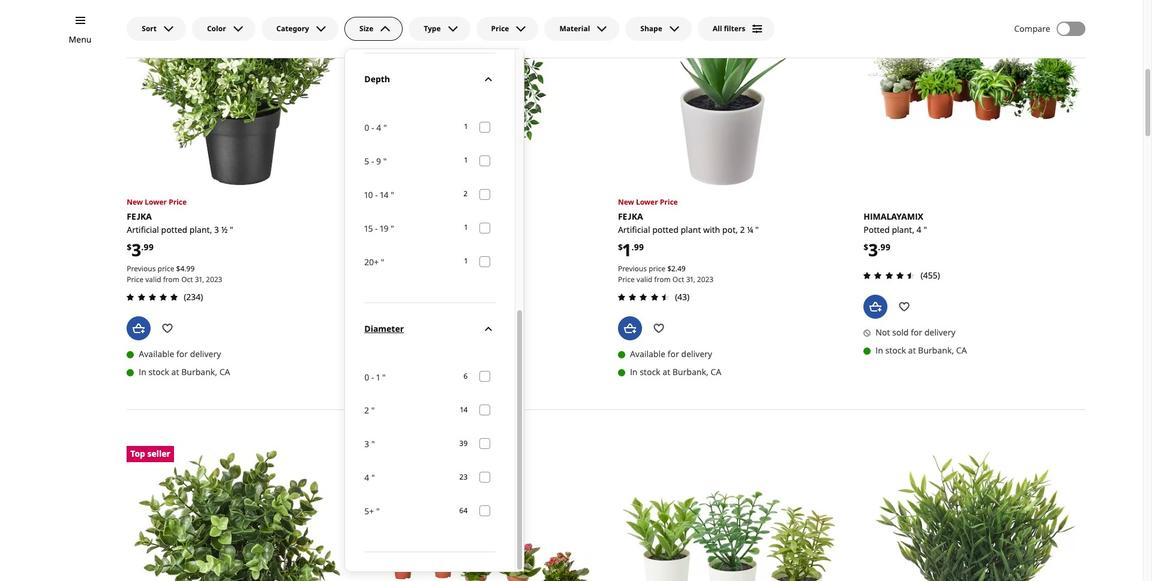 Task type: vqa. For each thing, say whether or not it's contained in the screenshot.
1st ½ from left
yes



Task type: describe. For each thing, give the bounding box(es) containing it.
19
[[380, 223, 389, 234]]

3 inside new lower price fejka artificial potted plant, 3 ½ " 6
[[460, 224, 465, 235]]

10
[[365, 189, 373, 200]]

at for (43)
[[663, 366, 671, 378]]

$ inside new lower price fejka artificial potted plant with pot, 2 ¼ " $ 1 . 99
[[618, 241, 623, 253]]

size button
[[345, 17, 403, 41]]

lower for ¼
[[636, 197, 658, 207]]

valid for 1
[[637, 274, 653, 285]]

2 "
[[365, 405, 375, 416]]

31, for 99
[[195, 274, 204, 285]]

sold
[[893, 327, 909, 338]]

new lower price fejka artificial potted plant, 3 ½ " $ 3 . 99
[[127, 197, 233, 261]]

artificial for ¼
[[618, 224, 650, 235]]

price inside new lower price fejka artificial potted plant, 3 ½ " $ 3 . 99
[[169, 197, 187, 207]]

1 for 5 - 9 "
[[465, 155, 468, 165]]

2 inside new lower price fejka artificial potted plant with pot, 2 ¼ " $ 1 . 99
[[740, 224, 745, 235]]

sort
[[142, 23, 157, 34]]

20+
[[365, 256, 379, 268]]

price inside popup button
[[491, 23, 509, 34]]

- for 1
[[372, 371, 374, 383]]

rotate 180 image
[[482, 322, 496, 336]]

- for 9
[[372, 155, 374, 167]]

diameter button
[[365, 302, 496, 355]]

fejka for 6
[[373, 211, 398, 222]]

0 for 0 - 4 "
[[365, 122, 369, 133]]

6 products element
[[464, 371, 468, 383]]

compare
[[1015, 23, 1051, 34]]

depth button
[[365, 53, 496, 106]]

category button
[[261, 17, 339, 41]]

1 for 15 - 19 "
[[465, 222, 468, 233]]

shape button
[[626, 17, 692, 41]]

in stock at burbank, ca for (234)
[[139, 366, 230, 378]]

4 inside himalayamix potted plant, 4 " $ 3 . 99
[[917, 224, 922, 235]]

ca for (234)
[[220, 366, 230, 378]]

- for 4
[[372, 122, 374, 133]]

4 "
[[365, 472, 375, 484]]

1 for 0 - 4 "
[[465, 122, 468, 132]]

sort button
[[127, 17, 186, 41]]

5 - 9 "
[[365, 155, 387, 167]]

in stock at burbank, ca for (43)
[[630, 366, 722, 378]]

filters
[[724, 23, 746, 34]]

burbank, for (43)
[[673, 366, 709, 378]]

new for ¼
[[618, 197, 634, 207]]

99 inside new lower price fejka artificial potted plant, 3 ½ " $ 3 . 99
[[144, 241, 154, 253]]

seller
[[147, 448, 170, 459]]

4 up 5+
[[365, 472, 369, 484]]

4 inside previous price $ 4 . 99 price valid from oct 31, 2023
[[180, 264, 185, 274]]

" inside himalayamix potted plant, 4 " $ 3 . 99
[[924, 224, 927, 235]]

with
[[704, 224, 721, 235]]

menu button
[[69, 33, 92, 46]]

in stock at burbank, ca for (455)
[[876, 345, 967, 356]]

category
[[277, 23, 309, 34]]

from for 99
[[163, 274, 180, 285]]

plant, for 6
[[435, 224, 458, 235]]

31, for 1
[[686, 274, 696, 285]]

99 inside new lower price fejka artificial potted plant with pot, 2 ¼ " $ 1 . 99
[[634, 241, 644, 253]]

. inside previous price $ 2 . 49 price valid from oct 31, 2023
[[676, 264, 678, 274]]

2 horizontal spatial delivery
[[925, 327, 956, 338]]

oct for 1
[[673, 274, 685, 285]]

potted for 6
[[407, 224, 433, 235]]

artificial for $
[[127, 224, 159, 235]]

1 products element for 19
[[465, 222, 468, 234]]

99 inside himalayamix potted plant, 4 " $ 3 . 99
[[881, 241, 891, 253]]

64
[[460, 506, 468, 516]]

burbank, for (234)
[[181, 366, 217, 378]]

diameter
[[365, 323, 404, 335]]

in for (43)
[[630, 366, 638, 378]]

potted for $
[[161, 224, 187, 235]]

lower for $
[[145, 197, 167, 207]]

all
[[713, 23, 722, 34]]

39 products element
[[460, 438, 468, 450]]

1 for 20+ "
[[465, 256, 468, 266]]

pot,
[[723, 224, 738, 235]]

stock for (455)
[[886, 345, 906, 356]]

fejka for ¼
[[618, 211, 643, 222]]

delivery for 1
[[682, 348, 713, 360]]

shape
[[641, 23, 663, 34]]

depth
[[365, 73, 390, 85]]

type button
[[409, 17, 470, 41]]

0 - 4 "
[[365, 122, 387, 133]]

ca for (43)
[[711, 366, 722, 378]]

new lower price fejka artificial potted plant, 3 ½ " 6
[[373, 197, 479, 261]]

price inside new lower price fejka artificial potted plant, 3 ½ " 6
[[415, 197, 432, 207]]

at for (234)
[[171, 366, 179, 378]]

. inside new lower price fejka artificial potted plant with pot, 2 ¼ " $ 1 . 99
[[632, 241, 634, 253]]

potted
[[864, 224, 890, 235]]

himalayamix
[[864, 211, 924, 222]]

0 - 1 "
[[365, 371, 386, 383]]

himalayamix potted plant, 4 " $ 3 . 99
[[864, 211, 927, 261]]

for for 99
[[176, 348, 188, 360]]

size
[[360, 23, 374, 34]]

" inside new lower price fejka artificial potted plant, 3 ½ " $ 3 . 99
[[230, 224, 233, 235]]

" inside new lower price fejka artificial potted plant with pot, 2 ¼ " $ 1 . 99
[[756, 224, 759, 235]]

lower for 6
[[391, 197, 413, 207]]

for for 1
[[668, 348, 679, 360]]



Task type: locate. For each thing, give the bounding box(es) containing it.
previous price $ 4 . 99 price valid from oct 31, 2023
[[127, 264, 222, 285]]

previous for 1
[[618, 264, 647, 274]]

½
[[221, 224, 228, 235], [467, 224, 474, 235]]

all filters button
[[698, 17, 775, 41]]

2 horizontal spatial fejka
[[618, 211, 643, 222]]

99 inside previous price $ 4 . 99 price valid from oct 31, 2023
[[186, 264, 195, 274]]

potted inside new lower price fejka artificial potted plant with pot, 2 ¼ " $ 1 . 99
[[653, 224, 679, 235]]

2 from from the left
[[655, 274, 671, 285]]

price inside previous price $ 2 . 49 price valid from oct 31, 2023
[[649, 264, 666, 274]]

15 - 19 "
[[365, 223, 394, 234]]

ca for (455)
[[957, 345, 967, 356]]

64 products element
[[460, 506, 468, 517]]

3 price from the left
[[649, 264, 666, 274]]

potted inside new lower price fejka artificial potted plant, 3 ½ " 6
[[407, 224, 433, 235]]

0 horizontal spatial available
[[139, 348, 174, 360]]

fejka for $
[[127, 211, 152, 222]]

2 horizontal spatial potted
[[653, 224, 679, 235]]

review: 4.8 out of 5 stars. total reviews: 234 image
[[123, 290, 181, 305]]

plant,
[[190, 224, 212, 235], [435, 224, 458, 235], [892, 224, 915, 235]]

price inside previous price $ 4 . 99 price valid from oct 31, 2023
[[127, 274, 144, 285]]

artificial up previous price $ 4 . 99 price valid from oct 31, 2023
[[127, 224, 159, 235]]

2 products element
[[464, 189, 468, 200]]

available down review: 4.8 out of 5 stars. total reviews: 234 image
[[139, 348, 174, 360]]

previous up review: 4.8 out of 5 stars. total reviews: 234 image
[[127, 264, 156, 274]]

$ inside new lower price fejka artificial potted plant, 3 ½ " $ 3 . 99
[[127, 241, 132, 253]]

1 products element for 9
[[465, 155, 468, 166]]

artificial inside new lower price fejka artificial potted plant, 3 ½ " $ 3 . 99
[[127, 224, 159, 235]]

- left the 19
[[375, 223, 378, 234]]

lower inside new lower price fejka artificial potted plant, 3 ½ " $ 3 . 99
[[145, 197, 167, 207]]

"
[[384, 122, 387, 133], [383, 155, 387, 167], [391, 189, 394, 200], [391, 223, 394, 234], [230, 224, 233, 235], [476, 224, 479, 235], [756, 224, 759, 235], [924, 224, 927, 235], [381, 256, 385, 268], [382, 371, 386, 383], [371, 405, 375, 416], [372, 439, 375, 450], [372, 472, 375, 484], [376, 506, 380, 517]]

2 0 from the top
[[365, 371, 369, 383]]

2 horizontal spatial lower
[[636, 197, 658, 207]]

. up (43)
[[676, 264, 678, 274]]

available for delivery for 1
[[630, 348, 713, 360]]

99 up (234)
[[186, 264, 195, 274]]

from inside previous price $ 4 . 99 price valid from oct 31, 2023
[[163, 274, 180, 285]]

- up "5 - 9 ""
[[372, 122, 374, 133]]

1 0 from the top
[[365, 122, 369, 133]]

49
[[678, 264, 686, 274]]

1 horizontal spatial 14
[[461, 405, 468, 415]]

$ inside previous price $ 2 . 49 price valid from oct 31, 2023
[[668, 264, 672, 274]]

1 potted from the left
[[161, 224, 187, 235]]

2 inside previous price $ 2 . 49 price valid from oct 31, 2023
[[672, 264, 676, 274]]

new inside new lower price fejka artificial potted plant, 3 ½ " $ 3 . 99
[[127, 197, 143, 207]]

lower inside new lower price fejka artificial potted plant with pot, 2 ¼ " $ 1 . 99
[[636, 197, 658, 207]]

- right 5
[[372, 155, 374, 167]]

price inside previous price $ 2 . 49 price valid from oct 31, 2023
[[618, 274, 635, 285]]

previous price $ 2 . 49 price valid from oct 31, 2023
[[618, 264, 714, 285]]

2023
[[206, 274, 222, 285], [698, 274, 714, 285]]

15
[[365, 223, 373, 234]]

plant, for $
[[190, 224, 212, 235]]

31, up (234)
[[195, 274, 204, 285]]

2023 for 3
[[206, 274, 222, 285]]

1 artificial from the left
[[127, 224, 159, 235]]

plant, inside himalayamix potted plant, 4 " $ 3 . 99
[[892, 224, 915, 235]]

0 horizontal spatial valid
[[145, 274, 161, 285]]

delivery right sold
[[925, 327, 956, 338]]

review: 4.6 out of 5 stars. total reviews: 43 image
[[615, 290, 673, 305]]

- for 19
[[375, 223, 378, 234]]

all filters
[[713, 23, 746, 34]]

artificial for 6
[[373, 224, 405, 235]]

price inside new lower price fejka artificial potted plant with pot, 2 ¼ " $ 1 . 99
[[660, 197, 678, 207]]

31,
[[195, 274, 204, 285], [686, 274, 696, 285]]

1 horizontal spatial lower
[[391, 197, 413, 207]]

available for 3
[[139, 348, 174, 360]]

1 ½ from the left
[[221, 224, 228, 235]]

delivery for 99
[[190, 348, 221, 360]]

1 previous from the left
[[127, 264, 156, 274]]

1 price from the left
[[158, 264, 174, 274]]

in stock at burbank, ca
[[876, 345, 967, 356], [139, 366, 230, 378], [385, 366, 476, 378], [630, 366, 722, 378]]

1 horizontal spatial for
[[668, 348, 679, 360]]

color
[[207, 23, 226, 34]]

2 31, from the left
[[686, 274, 696, 285]]

color button
[[192, 17, 255, 41]]

1 1 products element from the top
[[465, 122, 468, 133]]

top
[[130, 448, 145, 459]]

delivery down (43)
[[682, 348, 713, 360]]

plant, inside new lower price fejka artificial potted plant, 3 ½ " 6
[[435, 224, 458, 235]]

2 horizontal spatial for
[[911, 327, 923, 338]]

previous price
[[373, 264, 422, 274]]

23 products element
[[460, 472, 468, 483]]

0 horizontal spatial plant,
[[190, 224, 212, 235]]

3 lower from the left
[[636, 197, 658, 207]]

3 artificial from the left
[[618, 224, 650, 235]]

1 horizontal spatial 31,
[[686, 274, 696, 285]]

0 horizontal spatial 6
[[377, 238, 387, 261]]

2 plant, from the left
[[435, 224, 458, 235]]

. up (234)
[[185, 264, 186, 274]]

2
[[464, 189, 468, 199], [740, 224, 745, 235], [672, 264, 676, 274], [365, 405, 369, 416]]

$ inside himalayamix potted plant, 4 " $ 3 . 99
[[864, 241, 869, 253]]

fejka inside new lower price fejka artificial potted plant with pot, 2 ¼ " $ 1 . 99
[[618, 211, 643, 222]]

valid for 3
[[145, 274, 161, 285]]

9
[[376, 155, 381, 167]]

from up review: 4.8 out of 5 stars. total reviews: 234 image
[[163, 274, 180, 285]]

2023 inside previous price $ 4 . 99 price valid from oct 31, 2023
[[206, 274, 222, 285]]

potted
[[161, 224, 187, 235], [407, 224, 433, 235], [653, 224, 679, 235]]

0 horizontal spatial lower
[[145, 197, 167, 207]]

2 fejka from the left
[[373, 211, 398, 222]]

previous down the 19
[[373, 264, 401, 274]]

. up previous price $ 4 . 99 price valid from oct 31, 2023
[[141, 241, 144, 253]]

from up review: 4.6 out of 5 stars. total reviews: 43 image
[[655, 274, 671, 285]]

previous inside previous price $ 2 . 49 price valid from oct 31, 2023
[[618, 264, 647, 274]]

2023 inside previous price $ 2 . 49 price valid from oct 31, 2023
[[698, 274, 714, 285]]

for down (43)
[[668, 348, 679, 360]]

½ for 6
[[467, 224, 474, 235]]

2 artificial from the left
[[373, 224, 405, 235]]

5+
[[365, 506, 374, 517]]

1 horizontal spatial new
[[373, 197, 389, 207]]

¼
[[747, 224, 754, 235]]

0 horizontal spatial available for delivery
[[139, 348, 221, 360]]

0 horizontal spatial delivery
[[190, 348, 221, 360]]

6 up 14 products element
[[464, 371, 468, 381]]

1 plant, from the left
[[190, 224, 212, 235]]

$ inside previous price $ 4 . 99 price valid from oct 31, 2023
[[176, 264, 180, 274]]

1 available for delivery from the left
[[139, 348, 221, 360]]

2 2023 from the left
[[698, 274, 714, 285]]

at for (455)
[[909, 345, 916, 356]]

review: 4.6 out of 5 stars. total reviews: 455 image
[[860, 269, 919, 283]]

oct up (234)
[[181, 274, 193, 285]]

delivery
[[925, 327, 956, 338], [190, 348, 221, 360], [682, 348, 713, 360]]

price inside previous price $ 4 . 99 price valid from oct 31, 2023
[[158, 264, 174, 274]]

fejka inside new lower price fejka artificial potted plant, 3 ½ " 6
[[373, 211, 398, 222]]

4 down himalayamix
[[917, 224, 922, 235]]

artificial up previous price $ 2 . 49 price valid from oct 31, 2023
[[618, 224, 650, 235]]

0 horizontal spatial artificial
[[127, 224, 159, 235]]

potted up previous price $ 4 . 99 price valid from oct 31, 2023
[[161, 224, 187, 235]]

from inside previous price $ 2 . 49 price valid from oct 31, 2023
[[655, 274, 671, 285]]

0 horizontal spatial previous
[[127, 264, 156, 274]]

1 horizontal spatial price
[[403, 264, 420, 274]]

½ inside new lower price fejka artificial potted plant, 3 ½ " 6
[[467, 224, 474, 235]]

new lower price fejka artificial potted plant with pot, 2 ¼ " $ 1 . 99
[[618, 197, 759, 261]]

2 available from the left
[[630, 348, 666, 360]]

- up 2 "
[[372, 371, 374, 383]]

oct
[[181, 274, 193, 285], [673, 274, 685, 285]]

2 potted from the left
[[407, 224, 433, 235]]

2 previous from the left
[[373, 264, 401, 274]]

-
[[372, 122, 374, 133], [372, 155, 374, 167], [375, 189, 378, 200], [375, 223, 378, 234], [372, 371, 374, 383]]

0 horizontal spatial fejka
[[127, 211, 152, 222]]

oct for 99
[[181, 274, 193, 285]]

menu
[[69, 34, 92, 45]]

0 horizontal spatial for
[[176, 348, 188, 360]]

4 up 9
[[377, 122, 381, 133]]

$ up previous price $ 4 . 99 price valid from oct 31, 2023
[[127, 241, 132, 253]]

. down potted
[[878, 241, 881, 253]]

artificial up 20+ "
[[373, 224, 405, 235]]

artificial inside new lower price fejka artificial potted plant with pot, 2 ¼ " $ 1 . 99
[[618, 224, 650, 235]]

in for (234)
[[139, 366, 146, 378]]

price left 49
[[649, 264, 666, 274]]

3 new from the left
[[618, 197, 634, 207]]

14 products element
[[461, 405, 468, 416]]

3
[[214, 224, 219, 235], [460, 224, 465, 235], [132, 238, 141, 261], [869, 238, 878, 261], [365, 439, 369, 450]]

1 31, from the left
[[195, 274, 204, 285]]

1 2023 from the left
[[206, 274, 222, 285]]

valid up review: 4.8 out of 5 stars. total reviews: 234 image
[[145, 274, 161, 285]]

for down (234)
[[176, 348, 188, 360]]

1 horizontal spatial artificial
[[373, 224, 405, 235]]

31, inside previous price $ 2 . 49 price valid from oct 31, 2023
[[686, 274, 696, 285]]

2 price from the left
[[403, 264, 420, 274]]

available for delivery for 3
[[139, 348, 221, 360]]

type
[[424, 23, 441, 34]]

3 inside himalayamix potted plant, 4 " $ 3 . 99
[[869, 238, 878, 261]]

ca
[[957, 345, 967, 356], [220, 366, 230, 378], [465, 366, 476, 378], [711, 366, 722, 378]]

2 1 products element from the top
[[465, 155, 468, 166]]

6 down the 19
[[377, 238, 387, 261]]

5+ "
[[365, 506, 380, 517]]

½ inside new lower price fejka artificial potted plant, 3 ½ " $ 3 . 99
[[221, 224, 228, 235]]

0 horizontal spatial price
[[158, 264, 174, 274]]

new inside new lower price fejka artificial potted plant, 3 ½ " 6
[[373, 197, 389, 207]]

available
[[139, 348, 174, 360], [630, 348, 666, 360]]

1 horizontal spatial 2023
[[698, 274, 714, 285]]

oct inside previous price $ 2 . 49 price valid from oct 31, 2023
[[673, 274, 685, 285]]

. up previous price $ 2 . 49 price valid from oct 31, 2023
[[632, 241, 634, 253]]

price
[[158, 264, 174, 274], [403, 264, 420, 274], [649, 264, 666, 274]]

previous for 3
[[127, 264, 156, 274]]

0 vertical spatial 0
[[365, 122, 369, 133]]

previous inside previous price $ 4 . 99 price valid from oct 31, 2023
[[127, 264, 156, 274]]

0 up 2 "
[[365, 371, 369, 383]]

available for delivery down (234)
[[139, 348, 221, 360]]

3 1 products element from the top
[[465, 222, 468, 234]]

14
[[380, 189, 389, 200], [461, 405, 468, 415]]

$
[[127, 241, 132, 253], [618, 241, 623, 253], [864, 241, 869, 253], [176, 264, 180, 274], [668, 264, 672, 274]]

1 horizontal spatial oct
[[673, 274, 685, 285]]

5
[[365, 155, 369, 167]]

valid up review: 4.6 out of 5 stars. total reviews: 43 image
[[637, 274, 653, 285]]

$ up review: 4.8 out of 5 stars. total reviews: 234 image
[[176, 264, 180, 274]]

available down review: 4.6 out of 5 stars. total reviews: 43 image
[[630, 348, 666, 360]]

1 from from the left
[[163, 274, 180, 285]]

0 horizontal spatial from
[[163, 274, 180, 285]]

99 up previous price $ 4 . 99 price valid from oct 31, 2023
[[144, 241, 154, 253]]

$ down potted
[[864, 241, 869, 253]]

14 right '10'
[[380, 189, 389, 200]]

available for delivery
[[139, 348, 221, 360], [630, 348, 713, 360]]

potted inside new lower price fejka artificial potted plant, 3 ½ " $ 3 . 99
[[161, 224, 187, 235]]

1 valid from the left
[[145, 274, 161, 285]]

3 previous from the left
[[618, 264, 647, 274]]

1 inside new lower price fejka artificial potted plant with pot, 2 ¼ " $ 1 . 99
[[623, 238, 632, 261]]

3 "
[[365, 439, 375, 450]]

valid inside previous price $ 2 . 49 price valid from oct 31, 2023
[[637, 274, 653, 285]]

1 horizontal spatial valid
[[637, 274, 653, 285]]

0 for 0 - 1 "
[[365, 371, 369, 383]]

2 oct from the left
[[673, 274, 685, 285]]

not
[[876, 327, 891, 338]]

from for 1
[[655, 274, 671, 285]]

1 vertical spatial 6
[[464, 371, 468, 381]]

for right sold
[[911, 327, 923, 338]]

delivery down (234)
[[190, 348, 221, 360]]

1 vertical spatial 0
[[365, 371, 369, 383]]

" inside new lower price fejka artificial potted plant, 3 ½ " 6
[[476, 224, 479, 235]]

0 horizontal spatial new
[[127, 197, 143, 207]]

1 horizontal spatial from
[[655, 274, 671, 285]]

0 vertical spatial 14
[[380, 189, 389, 200]]

1 horizontal spatial previous
[[373, 264, 401, 274]]

oct down 49
[[673, 274, 685, 285]]

0 horizontal spatial potted
[[161, 224, 187, 235]]

0 horizontal spatial ½
[[221, 224, 228, 235]]

0 horizontal spatial 31,
[[195, 274, 204, 285]]

2 horizontal spatial artificial
[[618, 224, 650, 235]]

1
[[465, 122, 468, 132], [465, 155, 468, 165], [465, 222, 468, 233], [623, 238, 632, 261], [465, 256, 468, 266], [377, 371, 380, 383]]

99 up previous price $ 2 . 49 price valid from oct 31, 2023
[[634, 241, 644, 253]]

material
[[560, 23, 590, 34]]

(43)
[[675, 291, 690, 303]]

(455)
[[921, 270, 941, 281]]

price for 99
[[158, 264, 174, 274]]

. inside himalayamix potted plant, 4 " $ 3 . 99
[[878, 241, 881, 253]]

3 potted from the left
[[653, 224, 679, 235]]

valid
[[145, 274, 161, 285], [637, 274, 653, 285]]

lower inside new lower price fejka artificial potted plant, 3 ½ " 6
[[391, 197, 413, 207]]

2 horizontal spatial price
[[649, 264, 666, 274]]

1 lower from the left
[[145, 197, 167, 207]]

- right '10'
[[375, 189, 378, 200]]

0 vertical spatial 6
[[377, 238, 387, 261]]

2 new from the left
[[373, 197, 389, 207]]

2 horizontal spatial previous
[[618, 264, 647, 274]]

1 vertical spatial 14
[[461, 405, 468, 415]]

in
[[876, 345, 884, 356], [139, 366, 146, 378], [385, 366, 392, 378], [630, 366, 638, 378]]

1 horizontal spatial plant,
[[435, 224, 458, 235]]

1 fejka from the left
[[127, 211, 152, 222]]

fejka
[[127, 211, 152, 222], [373, 211, 398, 222], [618, 211, 643, 222]]

4 up (234)
[[180, 264, 185, 274]]

price button
[[476, 17, 539, 41]]

1 horizontal spatial potted
[[407, 224, 433, 235]]

artificial
[[127, 224, 159, 235], [373, 224, 405, 235], [618, 224, 650, 235]]

. inside previous price $ 4 . 99 price valid from oct 31, 2023
[[185, 264, 186, 274]]

artificial inside new lower price fejka artificial potted plant, 3 ½ " 6
[[373, 224, 405, 235]]

available for 1
[[630, 348, 666, 360]]

99
[[144, 241, 154, 253], [634, 241, 644, 253], [881, 241, 891, 253], [186, 264, 195, 274]]

in for (455)
[[876, 345, 884, 356]]

1 horizontal spatial ½
[[467, 224, 474, 235]]

.
[[141, 241, 144, 253], [632, 241, 634, 253], [878, 241, 881, 253], [185, 264, 186, 274], [676, 264, 678, 274]]

14 down 6 products "element"
[[461, 405, 468, 415]]

23
[[460, 472, 468, 482]]

1 available from the left
[[139, 348, 174, 360]]

fejka inside new lower price fejka artificial potted plant, 3 ½ " $ 3 . 99
[[127, 211, 152, 222]]

valid inside previous price $ 4 . 99 price valid from oct 31, 2023
[[145, 274, 161, 285]]

$ up previous price $ 2 . 49 price valid from oct 31, 2023
[[618, 241, 623, 253]]

stock for (43)
[[640, 366, 661, 378]]

10 - 14 "
[[365, 189, 394, 200]]

2 lower from the left
[[391, 197, 413, 207]]

20+ "
[[365, 256, 385, 268]]

new inside new lower price fejka artificial potted plant with pot, 2 ¼ " $ 1 . 99
[[618, 197, 634, 207]]

0 horizontal spatial oct
[[181, 274, 193, 285]]

price for 1
[[649, 264, 666, 274]]

potted for ¼
[[653, 224, 679, 235]]

0
[[365, 122, 369, 133], [365, 371, 369, 383]]

6
[[377, 238, 387, 261], [464, 371, 468, 381]]

2 valid from the left
[[637, 274, 653, 285]]

1 products element for 4
[[465, 122, 468, 133]]

previous up review: 4.6 out of 5 stars. total reviews: 43 image
[[618, 264, 647, 274]]

- for 14
[[375, 189, 378, 200]]

previous
[[127, 264, 156, 274], [373, 264, 401, 274], [618, 264, 647, 274]]

1 horizontal spatial available
[[630, 348, 666, 360]]

oct inside previous price $ 4 . 99 price valid from oct 31, 2023
[[181, 274, 193, 285]]

½ for $
[[221, 224, 228, 235]]

6 inside new lower price fejka artificial potted plant, 3 ½ " 6
[[377, 238, 387, 261]]

1 horizontal spatial available for delivery
[[630, 348, 713, 360]]

31, up (43)
[[686, 274, 696, 285]]

from
[[163, 274, 180, 285], [655, 274, 671, 285]]

4 1 products element from the top
[[465, 256, 468, 267]]

at
[[909, 345, 916, 356], [171, 366, 179, 378], [417, 366, 425, 378], [663, 366, 671, 378]]

1 horizontal spatial fejka
[[373, 211, 398, 222]]

2023 for "
[[698, 274, 714, 285]]

material button
[[545, 17, 620, 41]]

(577)
[[430, 291, 448, 303]]

not sold for delivery
[[876, 327, 956, 338]]

new for 6
[[373, 197, 389, 207]]

99 down potted
[[881, 241, 891, 253]]

31, inside previous price $ 4 . 99 price valid from oct 31, 2023
[[195, 274, 204, 285]]

. inside new lower price fejka artificial potted plant, 3 ½ " $ 3 . 99
[[141, 241, 144, 253]]

rotate 180 image
[[482, 72, 496, 87]]

1 oct from the left
[[181, 274, 193, 285]]

1 horizontal spatial delivery
[[682, 348, 713, 360]]

0 horizontal spatial 14
[[380, 189, 389, 200]]

1 new from the left
[[127, 197, 143, 207]]

price
[[491, 23, 509, 34], [169, 197, 187, 207], [415, 197, 432, 207], [660, 197, 678, 207], [127, 274, 144, 285], [618, 274, 635, 285]]

1 horizontal spatial 6
[[464, 371, 468, 381]]

$ left 49
[[668, 264, 672, 274]]

39
[[460, 438, 468, 449]]

price right 20+ "
[[403, 264, 420, 274]]

plant
[[681, 224, 701, 235]]

stock for (234)
[[149, 366, 169, 378]]

2 available for delivery from the left
[[630, 348, 713, 360]]

new for $
[[127, 197, 143, 207]]

available for delivery down (43)
[[630, 348, 713, 360]]

plant, inside new lower price fejka artificial potted plant, 3 ½ " $ 3 . 99
[[190, 224, 212, 235]]

2 horizontal spatial plant,
[[892, 224, 915, 235]]

0 horizontal spatial 2023
[[206, 274, 222, 285]]

new
[[127, 197, 143, 207], [373, 197, 389, 207], [618, 197, 634, 207]]

stock
[[886, 345, 906, 356], [149, 366, 169, 378], [394, 366, 415, 378], [640, 366, 661, 378]]

1 products element
[[465, 122, 468, 133], [465, 155, 468, 166], [465, 222, 468, 234], [465, 256, 468, 267]]

price up review: 4.8 out of 5 stars. total reviews: 234 image
[[158, 264, 174, 274]]

potted left the plant
[[653, 224, 679, 235]]

top seller
[[130, 448, 170, 459]]

4
[[377, 122, 381, 133], [917, 224, 922, 235], [180, 264, 185, 274], [365, 472, 369, 484]]

0 up 5
[[365, 122, 369, 133]]

2 ½ from the left
[[467, 224, 474, 235]]

(234)
[[184, 291, 203, 303]]

potted right the 19
[[407, 224, 433, 235]]

2 horizontal spatial new
[[618, 197, 634, 207]]

3 fejka from the left
[[618, 211, 643, 222]]

burbank, for (455)
[[919, 345, 955, 356]]

3 plant, from the left
[[892, 224, 915, 235]]

burbank,
[[919, 345, 955, 356], [181, 366, 217, 378], [427, 366, 463, 378], [673, 366, 709, 378]]



